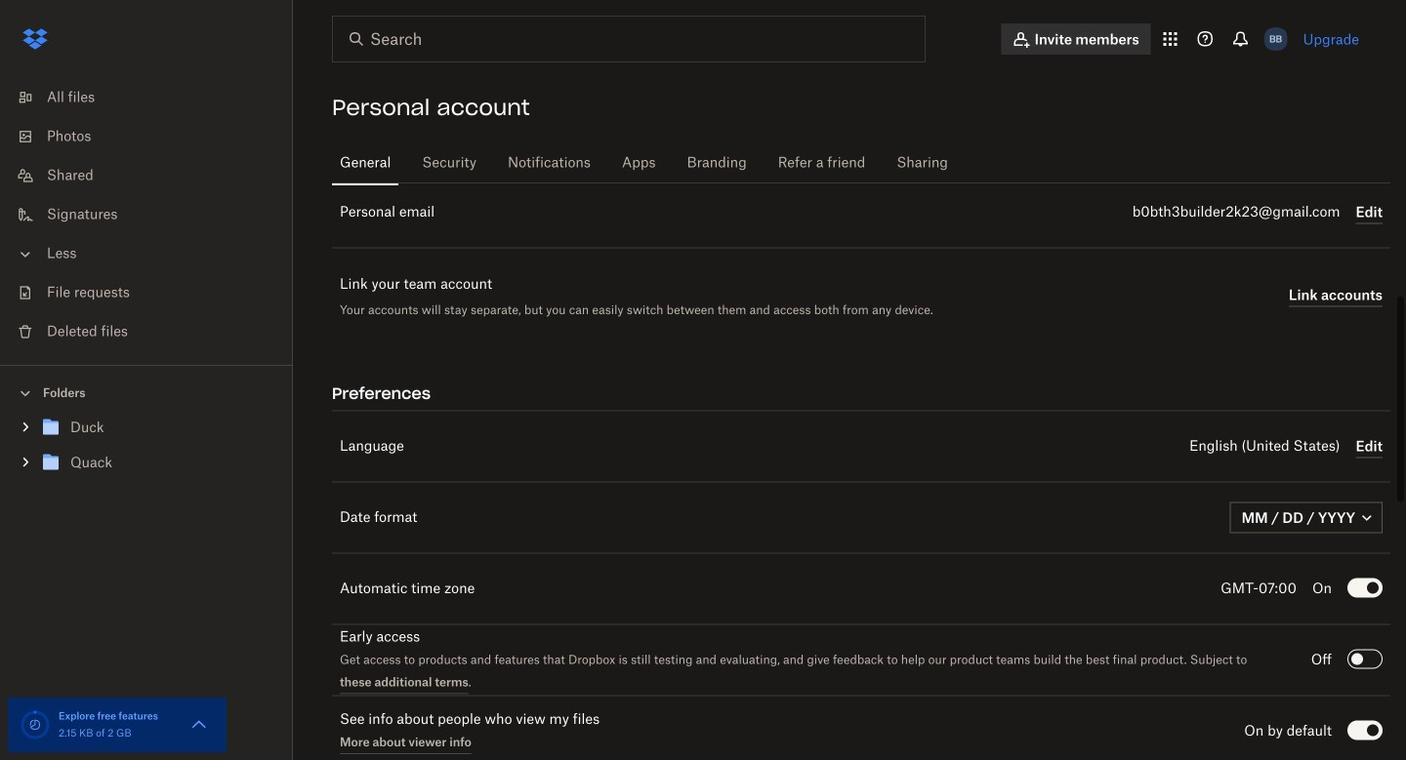 Task type: locate. For each thing, give the bounding box(es) containing it.
less image
[[16, 245, 35, 264]]

list
[[0, 66, 293, 365]]

tab list
[[332, 137, 1391, 187]]

quota usage progress bar
[[20, 710, 51, 741]]

dropbox image
[[16, 20, 55, 59]]

quota usage image
[[20, 710, 51, 741]]

Search text field
[[370, 27, 885, 51]]

group
[[0, 407, 293, 496]]



Task type: vqa. For each thing, say whether or not it's contained in the screenshot.
tab list
yes



